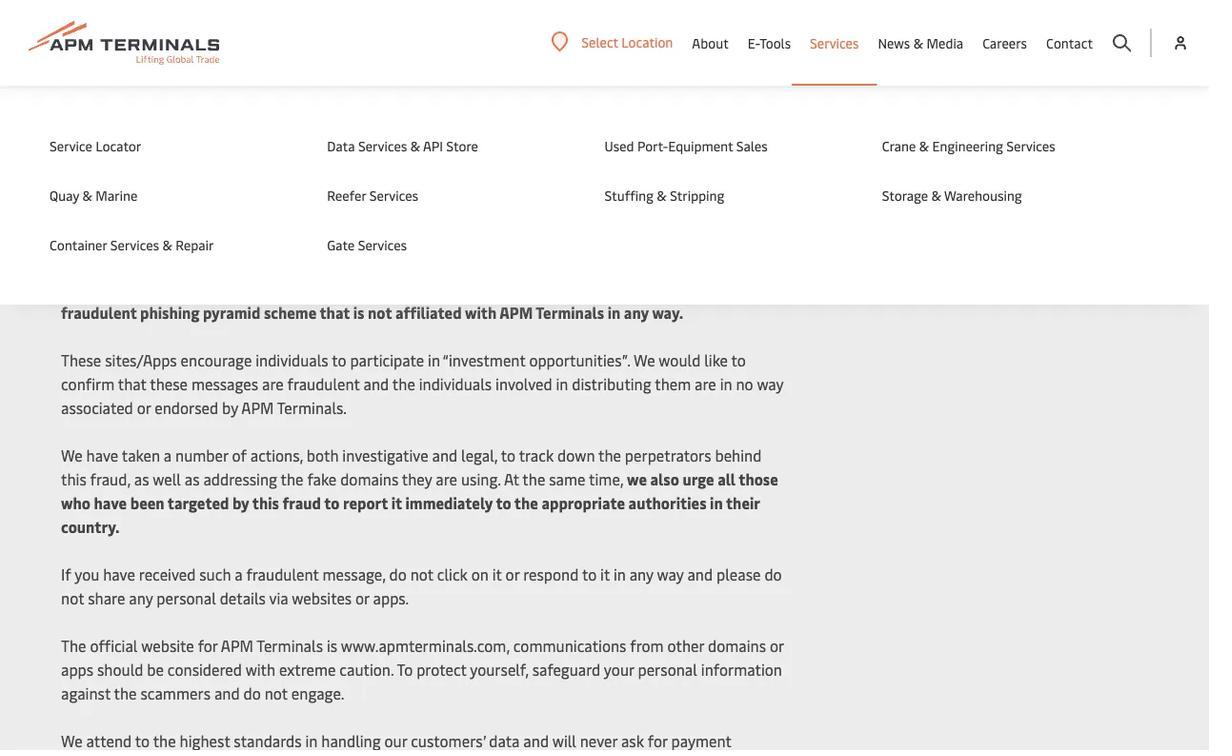 Task type: vqa. For each thing, say whether or not it's contained in the screenshot.
At
yes



Task type: locate. For each thing, give the bounding box(es) containing it.
2 vertical spatial any
[[129, 588, 153, 609]]

the inside the official website for apm terminals is www.apmterminals.com, communications from other domains or apps should be considered with extreme caution. to protect yourself, safeguard your personal information against the scammers and do not engage.
[[114, 684, 137, 704]]

storage & warehousing
[[882, 186, 1022, 204]]

it right on on the left
[[492, 565, 502, 585]]

0 horizontal spatial domains
[[340, 469, 398, 490]]

www.apmterminals.com,
[[341, 636, 510, 656]]

1 vertical spatial domains
[[708, 636, 766, 656]]

global home > fraudulent scams
[[61, 94, 264, 112]]

is up participate
[[353, 302, 364, 323]]

1 horizontal spatial do
[[389, 565, 407, 585]]

a inside if you have received such a fraudulent message, do not click on it or respond to it in any way and please do not share any personal details via websites or apps.
[[235, 565, 243, 585]]

the up fraud
[[281, 469, 303, 490]]

0 horizontal spatial it
[[391, 493, 402, 514]]

0 vertical spatial that
[[309, 279, 340, 299]]

0 vertical spatial a
[[749, 279, 757, 299]]

do left engage.
[[243, 684, 261, 704]]

fraudulent
[[157, 94, 222, 112], [61, 155, 327, 230]]

1 horizontal spatial individuals
[[419, 374, 492, 394]]

marine
[[96, 186, 138, 204]]

messages
[[191, 374, 258, 394]]

personal down received
[[157, 588, 216, 609]]

1 horizontal spatial is
[[353, 302, 364, 323]]

crane & engineering services
[[882, 137, 1055, 155]]

services for data services & api store
[[358, 137, 407, 155]]

services inside 'gate services' link
[[358, 236, 407, 254]]

1 horizontal spatial we
[[634, 350, 655, 371]]

way
[[757, 374, 783, 394], [657, 565, 684, 585]]

as down 'taken'
[[134, 469, 149, 490]]

with inside the official website for apm terminals is www.apmterminals.com, communications from other domains or apps should be considered with extreme caution. to protect yourself, safeguard your personal information against the scammers and do not engage.
[[245, 660, 275, 680]]

and
[[364, 374, 389, 394], [432, 445, 458, 466], [687, 565, 713, 585], [214, 684, 240, 704]]

fraudulent up via
[[246, 565, 319, 585]]

have up share
[[103, 565, 135, 585]]

0 vertical spatial been
[[103, 279, 137, 299]]

individuals down scheme
[[256, 350, 328, 371]]

these
[[150, 374, 188, 394]]

0 vertical spatial personal
[[157, 588, 216, 609]]

and down participate
[[364, 374, 389, 394]]

2 as from the left
[[185, 469, 200, 490]]

the down participate
[[392, 374, 415, 394]]

1 vertical spatial fraudulent
[[287, 374, 360, 394]]

not down if
[[61, 588, 84, 609]]

all
[[718, 469, 736, 490]]

yourself,
[[470, 660, 529, 680]]

is right apps) on the right top of the page
[[734, 279, 746, 299]]

1 vertical spatial personal
[[638, 660, 697, 680]]

0 horizontal spatial this
[[61, 469, 86, 490]]

0 vertical spatial terminals
[[536, 302, 604, 323]]

individuals down "investment
[[419, 374, 492, 394]]

global
[[61, 94, 99, 112]]

country.
[[61, 517, 120, 537]]

this inside the 'we also urge all those who have been targeted by this fraud to report it immediately to the appropriate authorities in their country.'
[[252, 493, 279, 514]]

0 horizontal spatial do
[[243, 684, 261, 704]]

0 vertical spatial any
[[624, 302, 649, 323]]

protect
[[416, 660, 466, 680]]

those
[[739, 469, 778, 490]]

have inside if you have received such a fraudulent message, do not click on it or respond to it in any way and please do not share any personal details via websites or apps.
[[103, 565, 135, 585]]

and down considered
[[214, 684, 240, 704]]

any up from
[[629, 565, 653, 585]]

fraudulent
[[61, 302, 137, 323], [287, 374, 360, 394], [246, 565, 319, 585]]

we
[[627, 469, 647, 490]]

apm inside it has been brough to our attention that apm-india.com (and similar investment or earning apps) is a fraudulent phishing pyramid scheme that is not affiliated with apm terminals in any way.
[[499, 302, 533, 323]]

the official website for apm terminals is www.apmterminals.com, communications from other domains or apps should be considered with extreme caution. to protect yourself, safeguard your personal information against the scammers and do not engage.
[[61, 636, 784, 704]]

that
[[309, 279, 340, 299], [320, 302, 350, 323], [118, 374, 146, 394]]

it right respond
[[600, 565, 610, 585]]

are up immediately
[[436, 469, 457, 490]]

endorsed
[[155, 398, 218, 418]]

do
[[389, 565, 407, 585], [764, 565, 782, 585], [243, 684, 261, 704]]

to right the like
[[731, 350, 746, 371]]

be
[[147, 660, 164, 680]]

fraudulent down has
[[61, 302, 137, 323]]

received
[[139, 565, 196, 585]]

1 vertical spatial fraudulent
[[61, 155, 327, 230]]

home
[[103, 94, 138, 112]]

2 vertical spatial a
[[235, 565, 243, 585]]

1 vertical spatial we
[[61, 445, 83, 466]]

used port-equipment sales link
[[605, 135, 844, 156]]

it inside the 'we also urge all those who have been targeted by this fraud to report it immediately to the appropriate authorities in their country.'
[[391, 493, 402, 514]]

it
[[61, 279, 72, 299]]

terminals
[[536, 302, 604, 323], [257, 636, 323, 656]]

not
[[368, 302, 392, 323], [410, 565, 433, 585], [61, 588, 84, 609], [265, 684, 288, 704]]

in
[[608, 302, 620, 323], [428, 350, 440, 371], [556, 374, 568, 394], [720, 374, 732, 394], [710, 493, 723, 514], [613, 565, 626, 585]]

information
[[701, 660, 782, 680]]

apm- down gate services on the left of page
[[343, 279, 380, 299]]

or down message,
[[355, 588, 369, 609]]

not left click
[[410, 565, 433, 585]]

apm down the similar
[[499, 302, 533, 323]]

a right apps) on the right top of the page
[[749, 279, 757, 299]]

as up targeted
[[185, 469, 200, 490]]

1 horizontal spatial terminals
[[536, 302, 604, 323]]

1 vertical spatial terminals
[[257, 636, 323, 656]]

been
[[103, 279, 137, 299], [130, 493, 164, 514]]

details
[[220, 588, 266, 609]]

1 horizontal spatial as
[[185, 469, 200, 490]]

0 vertical spatial is
[[734, 279, 746, 299]]

1 horizontal spatial way
[[757, 374, 783, 394]]

do right the please on the right of the page
[[764, 565, 782, 585]]

apm down messages
[[241, 398, 274, 418]]

way right no on the right of the page
[[757, 374, 783, 394]]

& right stuffing
[[657, 186, 667, 204]]

that inside these sites/apps encourage individuals to participate in "investment opportunities". we would like to confirm that these messages are fraudulent and the individuals involved in distributing them are in no way associated or endorsed by apm terminals.
[[118, 374, 146, 394]]

been inside the 'we also urge all those who have been targeted by this fraud to report it immediately to the appropriate authorities in their country.'
[[130, 493, 164, 514]]

in right respond
[[613, 565, 626, 585]]

in down opportunities".
[[556, 374, 568, 394]]

like
[[704, 350, 728, 371]]

1 vertical spatial been
[[130, 493, 164, 514]]

1 horizontal spatial apm-
[[454, 155, 585, 230]]

in right participate
[[428, 350, 440, 371]]

and left legal,
[[432, 445, 458, 466]]

2 horizontal spatial is
[[734, 279, 746, 299]]

0 vertical spatial fraudulent
[[61, 302, 137, 323]]

well
[[153, 469, 181, 490]]

the down the at
[[514, 493, 538, 514]]

been down well
[[130, 493, 164, 514]]

encourage
[[181, 350, 252, 371]]

gate services
[[327, 236, 407, 254]]

1 vertical spatial apm
[[241, 398, 274, 418]]

is up extreme
[[327, 636, 337, 656]]

to inside it has been brough to our attention that apm-india.com (and similar investment or earning apps) is a fraudulent phishing pyramid scheme that is not affiliated with apm terminals in any way.
[[194, 279, 209, 299]]

in down all
[[710, 493, 723, 514]]

any right share
[[129, 588, 153, 609]]

0 vertical spatial fraudulent
[[157, 94, 222, 112]]

we
[[634, 350, 655, 371], [61, 445, 83, 466]]

0 horizontal spatial apm-
[[343, 279, 380, 299]]

this down addressing
[[252, 493, 279, 514]]

it right report
[[391, 493, 402, 514]]

0 horizontal spatial personal
[[157, 588, 216, 609]]

and inside if you have received such a fraudulent message, do not click on it or respond to it in any way and please do not share any personal details via websites or apps.
[[687, 565, 713, 585]]

0 horizontal spatial terminals
[[257, 636, 323, 656]]

0 vertical spatial domains
[[340, 469, 398, 490]]

been right has
[[103, 279, 137, 299]]

fraudulent inside it has been brough to our attention that apm-india.com (and similar investment or earning apps) is a fraudulent phishing pyramid scheme that is not affiliated with apm terminals in any way.
[[61, 302, 137, 323]]

as
[[134, 469, 149, 490], [185, 469, 200, 490]]

1 vertical spatial have
[[94, 493, 127, 514]]

that up scheme
[[309, 279, 340, 299]]

personal down other
[[638, 660, 697, 680]]

0 horizontal spatial as
[[134, 469, 149, 490]]

we up who
[[61, 445, 83, 466]]

terminals up extreme
[[257, 636, 323, 656]]

0 vertical spatial with
[[465, 302, 497, 323]]

1 vertical spatial apm-
[[343, 279, 380, 299]]

terminals inside it has been brough to our attention that apm-india.com (and similar investment or earning apps) is a fraudulent phishing pyramid scheme that is not affiliated with apm terminals in any way.
[[536, 302, 604, 323]]

a inside we have taken a number of actions, both investigative and legal, to track down the perpetrators behind this fraud, as well as addressing the fake domains they are using. at the same time,
[[164, 445, 172, 466]]

to inside if you have received such a fraudulent message, do not click on it or respond to it in any way and please do not share any personal details via websites or apps.
[[582, 565, 597, 585]]

1 vertical spatial a
[[164, 445, 172, 466]]

a right such
[[235, 565, 243, 585]]

2 vertical spatial fraudulent
[[246, 565, 319, 585]]

terminals down investment
[[536, 302, 604, 323]]

& right "quay"
[[82, 186, 92, 204]]

quay
[[50, 186, 79, 204]]

1 horizontal spatial with
[[465, 302, 497, 323]]

other
[[667, 636, 704, 656]]

1 vertical spatial way
[[657, 565, 684, 585]]

or down these at the left
[[137, 398, 151, 418]]

fraudulent inside if you have received such a fraudulent message, do not click on it or respond to it in any way and please do not share any personal details via websites or apps.
[[246, 565, 319, 585]]

brough
[[140, 279, 191, 299]]

stuffing
[[605, 186, 654, 204]]

0 horizontal spatial is
[[327, 636, 337, 656]]

it
[[391, 493, 402, 514], [492, 565, 502, 585], [600, 565, 610, 585]]

domains inside we have taken a number of actions, both investigative and legal, to track down the perpetrators behind this fraud, as well as addressing the fake domains they are using. at the same time,
[[340, 469, 398, 490]]

that right scheme
[[320, 302, 350, 323]]

services
[[810, 34, 859, 52], [358, 137, 407, 155], [1006, 137, 1055, 155], [369, 186, 418, 204], [110, 236, 159, 254], [358, 236, 407, 254]]

1 vertical spatial with
[[245, 660, 275, 680]]

services inside data services & api store link
[[358, 137, 407, 155]]

domains up the information
[[708, 636, 766, 656]]

& right the crane
[[919, 137, 929, 155]]

services inside container services & repair link
[[110, 236, 159, 254]]

0 vertical spatial we
[[634, 350, 655, 371]]

to
[[397, 660, 413, 680]]

fake
[[307, 469, 337, 490]]

to right respond
[[582, 565, 597, 585]]

& right storage
[[931, 186, 941, 204]]

& for stuffing & stripping
[[657, 186, 667, 204]]

1 horizontal spatial this
[[252, 493, 279, 514]]

these sites/apps encourage individuals to participate in "investment opportunities". we would like to confirm that these messages are fraudulent and the individuals involved in distributing them are in no way associated or endorsed by apm terminals.
[[61, 350, 783, 418]]

are up terminals.
[[262, 374, 284, 394]]

and inside these sites/apps encourage individuals to participate in "investment opportunities". we would like to confirm that these messages are fraudulent and the individuals involved in distributing them are in no way associated or endorsed by apm terminals.
[[364, 374, 389, 394]]

services inside reefer services link
[[369, 186, 418, 204]]

a up well
[[164, 445, 172, 466]]

1 vertical spatial by
[[232, 493, 249, 514]]

1 horizontal spatial personal
[[638, 660, 697, 680]]

0 horizontal spatial individuals
[[256, 350, 328, 371]]

1 vertical spatial individuals
[[419, 374, 492, 394]]

2 horizontal spatial do
[[764, 565, 782, 585]]

personal inside the official website for apm terminals is www.apmterminals.com, communications from other domains or apps should be considered with extreme caution. to protect yourself, safeguard your personal information against the scammers and do not engage.
[[638, 660, 697, 680]]

apm right "for" in the bottom of the page
[[221, 636, 253, 656]]

1 horizontal spatial domains
[[708, 636, 766, 656]]

in inside it has been brough to our attention that apm-india.com (and similar investment or earning apps) is a fraudulent phishing pyramid scheme that is not affiliated with apm terminals in any way.
[[608, 302, 620, 323]]

fraudulent right > in the top left of the page
[[157, 94, 222, 112]]

or inside these sites/apps encourage individuals to participate in "investment opportunities". we would like to confirm that these messages are fraudulent and the individuals involved in distributing them are in no way associated or endorsed by apm terminals.
[[137, 398, 151, 418]]

0 vertical spatial individuals
[[256, 350, 328, 371]]

to left our
[[194, 279, 209, 299]]

stuffing & stripping
[[605, 186, 724, 204]]

apm- up 'gate services' link
[[454, 155, 585, 230]]

the down "should"
[[114, 684, 137, 704]]

any left way.
[[624, 302, 649, 323]]

such
[[199, 565, 231, 585]]

0 vertical spatial way
[[757, 374, 783, 394]]

engineering
[[932, 137, 1003, 155]]

have inside the 'we also urge all those who have been targeted by this fraud to report it immediately to the appropriate authorities in their country.'
[[94, 493, 127, 514]]

& for storage & warehousing
[[931, 186, 941, 204]]

services for container services & repair
[[110, 236, 159, 254]]

locator
[[96, 137, 141, 155]]

fraudulent up terminals.
[[287, 374, 360, 394]]

scheme
[[264, 302, 317, 323]]

2 vertical spatial is
[[327, 636, 337, 656]]

2 vertical spatial apm
[[221, 636, 253, 656]]

domains up report
[[340, 469, 398, 490]]

in down investment
[[608, 302, 620, 323]]

and inside we have taken a number of actions, both investigative and legal, to track down the perpetrators behind this fraud, as well as addressing the fake domains they are using. at the same time,
[[432, 445, 458, 466]]

site:
[[341, 155, 440, 230]]

the
[[392, 374, 415, 394], [598, 445, 621, 466], [281, 469, 303, 490], [522, 469, 545, 490], [514, 493, 538, 514], [114, 684, 137, 704]]

by down addressing
[[232, 493, 249, 514]]

we left would
[[634, 350, 655, 371]]

are down the like
[[695, 374, 716, 394]]

2 vertical spatial that
[[118, 374, 146, 394]]

& for crane & engineering services
[[919, 137, 929, 155]]

warehousing
[[944, 186, 1022, 204]]

actions,
[[250, 445, 303, 466]]

have up fraud,
[[86, 445, 118, 466]]

any inside it has been brough to our attention that apm-india.com (and similar investment or earning apps) is a fraudulent phishing pyramid scheme that is not affiliated with apm terminals in any way.
[[624, 302, 649, 323]]

way left the please on the right of the page
[[657, 565, 684, 585]]

to inside we have taken a number of actions, both investigative and legal, to track down the perpetrators behind this fraud, as well as addressing the fake domains they are using. at the same time,
[[501, 445, 516, 466]]

1 horizontal spatial a
[[235, 565, 243, 585]]

or up the information
[[770, 636, 784, 656]]

by inside these sites/apps encourage individuals to participate in "investment opportunities". we would like to confirm that these messages are fraudulent and the individuals involved in distributing them are in no way associated or endorsed by apm terminals.
[[222, 398, 238, 418]]

should
[[97, 660, 143, 680]]

do inside the official website for apm terminals is www.apmterminals.com, communications from other domains or apps should be considered with extreme caution. to protect yourself, safeguard your personal information against the scammers and do not engage.
[[243, 684, 261, 704]]

same
[[549, 469, 585, 490]]

0 horizontal spatial a
[[164, 445, 172, 466]]

not down extreme
[[265, 684, 288, 704]]

1 vertical spatial this
[[252, 493, 279, 514]]

been inside it has been brough to our attention that apm-india.com (and similar investment or earning apps) is a fraudulent phishing pyramid scheme that is not affiliated with apm terminals in any way.
[[103, 279, 137, 299]]

0 horizontal spatial are
[[262, 374, 284, 394]]

reefer services
[[327, 186, 418, 204]]

do up apps.
[[389, 565, 407, 585]]

0 horizontal spatial with
[[245, 660, 275, 680]]

down
[[557, 445, 595, 466]]

and left the please on the right of the page
[[687, 565, 713, 585]]

on
[[471, 565, 489, 585]]

this up who
[[61, 469, 86, 490]]

1 horizontal spatial are
[[436, 469, 457, 490]]

not inside it has been brough to our attention that apm-india.com (and similar investment or earning apps) is a fraudulent phishing pyramid scheme that is not affiliated with apm terminals in any way.
[[368, 302, 392, 323]]

0 horizontal spatial we
[[61, 445, 83, 466]]

we inside we have taken a number of actions, both investigative and legal, to track down the perpetrators behind this fraud, as well as addressing the fake domains they are using. at the same time,
[[61, 445, 83, 466]]

are inside we have taken a number of actions, both investigative and legal, to track down the perpetrators behind this fraud, as well as addressing the fake domains they are using. at the same time,
[[436, 469, 457, 490]]

that down sites/apps
[[118, 374, 146, 394]]

with down the similar
[[465, 302, 497, 323]]

have down fraud,
[[94, 493, 127, 514]]

0 vertical spatial this
[[61, 469, 86, 490]]

are
[[262, 374, 284, 394], [695, 374, 716, 394], [436, 469, 457, 490]]

0 vertical spatial have
[[86, 445, 118, 466]]

this inside we have taken a number of actions, both investigative and legal, to track down the perpetrators behind this fraud, as well as addressing the fake domains they are using. at the same time,
[[61, 469, 86, 490]]

by down messages
[[222, 398, 238, 418]]

has
[[75, 279, 99, 299]]

data services & api store
[[327, 137, 478, 155]]

fraudulent up repair at the left top of the page
[[61, 155, 327, 230]]

sales
[[736, 137, 768, 155]]

would
[[659, 350, 701, 371]]

not up participate
[[368, 302, 392, 323]]

2 vertical spatial have
[[103, 565, 135, 585]]

with left extreme
[[245, 660, 275, 680]]

apps)
[[693, 279, 731, 299]]

websites
[[292, 588, 352, 609]]

store
[[446, 137, 478, 155]]

0 vertical spatial by
[[222, 398, 238, 418]]

or left earning
[[618, 279, 633, 299]]

to up the at
[[501, 445, 516, 466]]

extreme
[[279, 660, 336, 680]]

via
[[269, 588, 288, 609]]

engage.
[[291, 684, 344, 704]]

0 vertical spatial apm
[[499, 302, 533, 323]]

have
[[86, 445, 118, 466], [94, 493, 127, 514], [103, 565, 135, 585]]

2 horizontal spatial a
[[749, 279, 757, 299]]

share
[[88, 588, 125, 609]]

0 horizontal spatial way
[[657, 565, 684, 585]]

0 vertical spatial apm-
[[454, 155, 585, 230]]



Task type: describe. For each thing, give the bounding box(es) containing it.
repair
[[176, 236, 214, 254]]

& for quay & marine
[[82, 186, 92, 204]]

associated
[[61, 398, 133, 418]]

or inside the official website for apm terminals is www.apmterminals.com, communications from other domains or apps should be considered with extreme caution. to protect yourself, safeguard your personal information against the scammers and do not engage.
[[770, 636, 784, 656]]

no
[[736, 374, 753, 394]]

click
[[437, 565, 468, 585]]

and inside the official website for apm terminals is www.apmterminals.com, communications from other domains or apps should be considered with extreme caution. to protect yourself, safeguard your personal information against the scammers and do not engage.
[[214, 684, 240, 704]]

using.
[[461, 469, 501, 490]]

stripping
[[670, 186, 724, 204]]

similar
[[485, 279, 532, 299]]

confirm
[[61, 374, 114, 394]]

services for gate services
[[358, 236, 407, 254]]

crane & engineering services link
[[882, 135, 1121, 156]]

1 vertical spatial that
[[320, 302, 350, 323]]

reefer
[[327, 186, 366, 204]]

we inside these sites/apps encourage individuals to participate in "investment opportunities". we would like to confirm that these messages are fraudulent and the individuals involved in distributing them are in no way associated or endorsed by apm terminals.
[[634, 350, 655, 371]]

attention
[[239, 279, 306, 299]]

track
[[519, 445, 554, 466]]

& left repair at the left top of the page
[[162, 236, 172, 254]]

official
[[90, 636, 138, 656]]

it has been brough to our attention that apm-india.com (and similar investment or earning apps) is a fraudulent phishing pyramid scheme that is not affiliated with apm terminals in any way.
[[61, 279, 757, 323]]

addressing
[[203, 469, 277, 490]]

involved
[[496, 374, 552, 394]]

your
[[604, 660, 634, 680]]

apps
[[61, 660, 93, 680]]

to down the at
[[496, 493, 511, 514]]

reefer services link
[[327, 185, 566, 206]]

considered
[[168, 660, 242, 680]]

behind
[[715, 445, 762, 466]]

their
[[726, 493, 760, 514]]

investigative
[[342, 445, 428, 466]]

way.
[[652, 302, 683, 323]]

safeguard
[[532, 660, 601, 680]]

have inside we have taken a number of actions, both investigative and legal, to track down the perpetrators behind this fraud, as well as addressing the fake domains they are using. at the same time,
[[86, 445, 118, 466]]

to left participate
[[332, 350, 346, 371]]

caution.
[[340, 660, 394, 680]]

>
[[146, 94, 153, 112]]

respond
[[523, 565, 579, 585]]

"investment
[[443, 350, 525, 371]]

& left api
[[410, 137, 420, 155]]

distributing
[[572, 374, 651, 394]]

services button
[[810, 0, 859, 86]]

taken
[[122, 445, 160, 466]]

domains inside the official website for apm terminals is www.apmterminals.com, communications from other domains or apps should be considered with extreme caution. to protect yourself, safeguard your personal information against the scammers and do not engage.
[[708, 636, 766, 656]]

fraudulent inside these sites/apps encourage individuals to participate in "investment opportunities". we would like to confirm that these messages are fraudulent and the individuals involved in distributing them are in no way associated or endorsed by apm terminals.
[[287, 374, 360, 394]]

services inside "crane & engineering services" link
[[1006, 137, 1055, 155]]

personal inside if you have received such a fraudulent message, do not click on it or respond to it in any way and please do not share any personal details via websites or apps.
[[157, 588, 216, 609]]

way inside these sites/apps encourage individuals to participate in "investment opportunities". we would like to confirm that these messages are fraudulent and the individuals involved in distributing them are in no way associated or endorsed by apm terminals.
[[757, 374, 783, 394]]

to down the fake
[[324, 493, 340, 514]]

participate
[[350, 350, 424, 371]]

way inside if you have received such a fraudulent message, do not click on it or respond to it in any way and please do not share any personal details via websites or apps.
[[657, 565, 684, 585]]

opportunities".
[[529, 350, 630, 371]]

location
[[622, 33, 673, 51]]

in left no on the right of the page
[[720, 374, 732, 394]]

terminals.
[[277, 398, 347, 418]]

2 horizontal spatial are
[[695, 374, 716, 394]]

by inside the 'we also urge all those who have been targeted by this fraud to report it immediately to the appropriate authorities in their country.'
[[232, 493, 249, 514]]

time,
[[589, 469, 623, 490]]

a inside it has been brough to our attention that apm-india.com (and similar investment or earning apps) is a fraudulent phishing pyramid scheme that is not affiliated with apm terminals in any way.
[[749, 279, 757, 299]]

or inside it has been brough to our attention that apm-india.com (and similar investment or earning apps) is a fraudulent phishing pyramid scheme that is not affiliated with apm terminals in any way.
[[618, 279, 633, 299]]

website
[[141, 636, 194, 656]]

1 vertical spatial is
[[353, 302, 364, 323]]

india.com (and
[[380, 279, 481, 299]]

these
[[61, 350, 101, 371]]

them
[[655, 374, 691, 394]]

fraudulent site: apm-india.com
[[61, 155, 819, 230]]

the right the at
[[522, 469, 545, 490]]

apm- inside it has been brough to our attention that apm-india.com (and similar investment or earning apps) is a fraudulent phishing pyramid scheme that is not affiliated with apm terminals in any way.
[[343, 279, 380, 299]]

fraud,
[[90, 469, 130, 490]]

services for reefer services
[[369, 186, 418, 204]]

used port-equipment sales
[[605, 137, 768, 155]]

2 horizontal spatial it
[[600, 565, 610, 585]]

for
[[198, 636, 218, 656]]

apm inside these sites/apps encourage individuals to participate in "investment opportunities". we would like to confirm that these messages are fraudulent and the individuals involved in distributing them are in no way associated or endorsed by apm terminals.
[[241, 398, 274, 418]]

1 vertical spatial any
[[629, 565, 653, 585]]

number
[[175, 445, 228, 466]]

our
[[213, 279, 236, 299]]

gate services link
[[327, 234, 566, 255]]

or right on on the left
[[506, 565, 519, 585]]

the inside these sites/apps encourage individuals to participate in "investment opportunities". we would like to confirm that these messages are fraudulent and the individuals involved in distributing them are in no way associated or endorsed by apm terminals.
[[392, 374, 415, 394]]

not inside the official website for apm terminals is www.apmterminals.com, communications from other domains or apps should be considered with extreme caution. to protect yourself, safeguard your personal information against the scammers and do not engage.
[[265, 684, 288, 704]]

service locator
[[50, 137, 141, 155]]

container
[[50, 236, 107, 254]]

the inside the 'we also urge all those who have been targeted by this fraud to report it immediately to the appropriate authorities in their country.'
[[514, 493, 538, 514]]

is inside the official website for apm terminals is www.apmterminals.com, communications from other domains or apps should be considered with extreme caution. to protect yourself, safeguard your personal information against the scammers and do not engage.
[[327, 636, 337, 656]]

1 horizontal spatial it
[[492, 565, 502, 585]]

in inside if you have received such a fraudulent message, do not click on it or respond to it in any way and please do not share any personal details via websites or apps.
[[613, 565, 626, 585]]

data
[[327, 137, 355, 155]]

scams
[[225, 94, 264, 112]]

api
[[423, 137, 443, 155]]

gate
[[327, 236, 355, 254]]

select
[[582, 33, 618, 51]]

we also urge all those who have been targeted by this fraud to report it immediately to the appropriate authorities in their country.
[[61, 469, 778, 537]]

appropriate
[[542, 493, 625, 514]]

terminals inside the official website for apm terminals is www.apmterminals.com, communications from other domains or apps should be considered with extreme caution. to protect yourself, safeguard your personal information against the scammers and do not engage.
[[257, 636, 323, 656]]

fraud
[[282, 493, 321, 514]]

sites/apps
[[105, 350, 177, 371]]

report
[[343, 493, 388, 514]]

authorities
[[628, 493, 706, 514]]

at
[[504, 469, 519, 490]]

perpetrators
[[625, 445, 711, 466]]

with inside it has been brough to our attention that apm-india.com (and similar investment or earning apps) is a fraudulent phishing pyramid scheme that is not affiliated with apm terminals in any way.
[[465, 302, 497, 323]]

storage
[[882, 186, 928, 204]]

the up time,
[[598, 445, 621, 466]]

urge
[[683, 469, 714, 490]]

service
[[50, 137, 92, 155]]

scammers
[[140, 684, 211, 704]]

select location button
[[551, 31, 673, 52]]

used
[[605, 137, 634, 155]]

select location
[[582, 33, 673, 51]]

message,
[[322, 565, 386, 585]]

quay & marine
[[50, 186, 138, 204]]

apm inside the official website for apm terminals is www.apmterminals.com, communications from other domains or apps should be considered with extreme caution. to protect yourself, safeguard your personal information against the scammers and do not engage.
[[221, 636, 253, 656]]

quay & marine link
[[50, 185, 289, 206]]

in inside the 'we also urge all those who have been targeted by this fraud to report it immediately to the appropriate authorities in their country.'
[[710, 493, 723, 514]]

equipment
[[668, 137, 733, 155]]

you
[[74, 565, 99, 585]]

please
[[717, 565, 761, 585]]

container services & repair link
[[50, 234, 289, 255]]

1 as from the left
[[134, 469, 149, 490]]

investment
[[536, 279, 615, 299]]

stuffing & stripping link
[[605, 185, 844, 206]]



